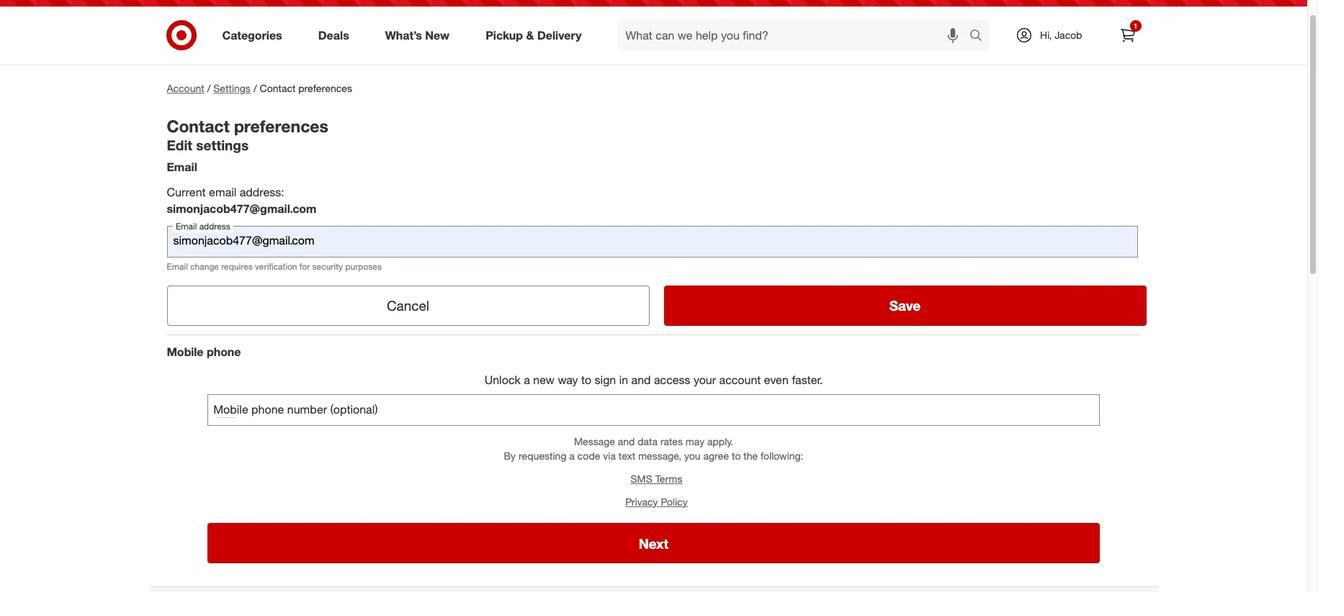 Task type: locate. For each thing, give the bounding box(es) containing it.
email left change at the left top
[[167, 262, 188, 272]]

via
[[603, 450, 616, 462]]

and up text
[[618, 436, 635, 448]]

privacy policy
[[625, 496, 688, 508]]

terms
[[655, 473, 683, 485]]

email down edit
[[167, 160, 197, 175]]

0 vertical spatial to
[[581, 373, 592, 387]]

delivery
[[537, 28, 582, 42]]

preferences down account / settings / contact preferences
[[234, 116, 328, 136]]

a
[[524, 373, 530, 387], [569, 450, 575, 462]]

message,
[[638, 450, 682, 462]]

current email address: simonjacob477@gmail.com
[[167, 185, 316, 216]]

a left new
[[524, 373, 530, 387]]

1 horizontal spatial a
[[569, 450, 575, 462]]

sms terms link
[[631, 473, 683, 485]]

None telephone field
[[207, 394, 1100, 426]]

2 email from the top
[[167, 262, 188, 272]]

1 vertical spatial a
[[569, 450, 575, 462]]

apply.
[[707, 436, 733, 448]]

pickup & delivery
[[486, 28, 582, 42]]

1 vertical spatial contact
[[167, 116, 230, 136]]

and
[[631, 373, 651, 387], [618, 436, 635, 448]]

preferences
[[298, 82, 352, 94], [234, 116, 328, 136]]

and right in
[[631, 373, 651, 387]]

way
[[558, 373, 578, 387]]

1 / from the left
[[207, 82, 211, 94]]

a inside the message and data rates may apply. by requesting a code via text message, you agree to the following:
[[569, 450, 575, 462]]

1 vertical spatial preferences
[[234, 116, 328, 136]]

/
[[207, 82, 211, 94], [253, 82, 257, 94]]

1 horizontal spatial /
[[253, 82, 257, 94]]

1 horizontal spatial to
[[732, 450, 741, 462]]

cancel
[[387, 298, 429, 314]]

to
[[581, 373, 592, 387], [732, 450, 741, 462]]

text
[[619, 450, 636, 462]]

0 horizontal spatial to
[[581, 373, 592, 387]]

categories
[[222, 28, 282, 42]]

to right way
[[581, 373, 592, 387]]

next
[[639, 536, 669, 553]]

pickup & delivery link
[[473, 19, 600, 51]]

0 vertical spatial email
[[167, 160, 197, 175]]

account
[[719, 373, 761, 387]]

current
[[167, 185, 206, 200]]

/ right settings
[[253, 82, 257, 94]]

email
[[167, 160, 197, 175], [167, 262, 188, 272]]

contact
[[260, 82, 296, 94], [167, 116, 230, 136]]

0 vertical spatial a
[[524, 373, 530, 387]]

0 vertical spatial and
[[631, 373, 651, 387]]

sms
[[631, 473, 652, 485]]

settings
[[213, 82, 251, 94]]

/ left settings
[[207, 82, 211, 94]]

categories link
[[210, 19, 300, 51]]

policy
[[661, 496, 688, 508]]

hi, jacob
[[1040, 29, 1082, 41]]

contact up edit
[[167, 116, 230, 136]]

a left "code"
[[569, 450, 575, 462]]

&
[[526, 28, 534, 42]]

data
[[638, 436, 658, 448]]

jacob
[[1055, 29, 1082, 41]]

1 vertical spatial email
[[167, 262, 188, 272]]

None text field
[[167, 226, 1138, 258]]

edit
[[167, 137, 192, 153]]

settings
[[196, 137, 249, 153]]

account / settings / contact preferences
[[167, 82, 352, 94]]

code
[[578, 450, 600, 462]]

0 horizontal spatial /
[[207, 82, 211, 94]]

0 horizontal spatial contact
[[167, 116, 230, 136]]

what's
[[385, 28, 422, 42]]

unlock
[[485, 373, 521, 387]]

1 horizontal spatial contact
[[260, 82, 296, 94]]

save button
[[664, 286, 1146, 326]]

requires
[[221, 262, 253, 272]]

may
[[686, 436, 705, 448]]

requesting
[[519, 450, 567, 462]]

you
[[684, 450, 701, 462]]

search
[[963, 29, 998, 44]]

1 vertical spatial to
[[732, 450, 741, 462]]

purposes
[[345, 262, 382, 272]]

preferences down deals
[[298, 82, 352, 94]]

search button
[[963, 19, 998, 54]]

1 link
[[1112, 19, 1144, 51]]

1 email from the top
[[167, 160, 197, 175]]

contact inside contact preferences edit settings
[[167, 116, 230, 136]]

message and data rates may apply. by requesting a code via text message, you agree to the following:
[[504, 436, 804, 462]]

to left the on the right bottom
[[732, 450, 741, 462]]

contact right settings
[[260, 82, 296, 94]]

2 / from the left
[[253, 82, 257, 94]]

address:
[[240, 185, 284, 200]]

privacy policy link
[[625, 496, 688, 508]]

pickup
[[486, 28, 523, 42]]

agree
[[703, 450, 729, 462]]

simonjacob477@gmail.com
[[167, 202, 316, 216]]

1 vertical spatial and
[[618, 436, 635, 448]]

unlock a new way to sign in and access your account even faster.
[[485, 373, 823, 387]]



Task type: describe. For each thing, give the bounding box(es) containing it.
access
[[654, 373, 691, 387]]

the
[[744, 450, 758, 462]]

your
[[694, 373, 716, 387]]

message
[[574, 436, 615, 448]]

next button
[[207, 524, 1100, 564]]

email for email change requires verification for security purposes
[[167, 262, 188, 272]]

following:
[[761, 450, 804, 462]]

What can we help you find? suggestions appear below search field
[[617, 19, 973, 51]]

deals
[[318, 28, 349, 42]]

to inside the message and data rates may apply. by requesting a code via text message, you agree to the following:
[[732, 450, 741, 462]]

1
[[1134, 22, 1138, 30]]

preferences inside contact preferences edit settings
[[234, 116, 328, 136]]

sms terms
[[631, 473, 683, 485]]

by
[[504, 450, 516, 462]]

email for email
[[167, 160, 197, 175]]

in
[[619, 373, 628, 387]]

faster.
[[792, 373, 823, 387]]

mobile phone
[[167, 345, 241, 359]]

mobile
[[167, 345, 204, 359]]

phone
[[207, 345, 241, 359]]

cancel button
[[167, 286, 649, 326]]

sign
[[595, 373, 616, 387]]

0 horizontal spatial a
[[524, 373, 530, 387]]

settings link
[[213, 82, 251, 94]]

for
[[300, 262, 310, 272]]

0 vertical spatial contact
[[260, 82, 296, 94]]

0 vertical spatial preferences
[[298, 82, 352, 94]]

email change requires verification for security purposes
[[167, 262, 382, 272]]

account link
[[167, 82, 204, 94]]

new
[[425, 28, 450, 42]]

and inside the message and data rates may apply. by requesting a code via text message, you agree to the following:
[[618, 436, 635, 448]]

change
[[190, 262, 219, 272]]

verification
[[255, 262, 297, 272]]

hi,
[[1040, 29, 1052, 41]]

even
[[764, 373, 789, 387]]

account
[[167, 82, 204, 94]]

save
[[889, 298, 921, 314]]

rates
[[661, 436, 683, 448]]

deals link
[[306, 19, 367, 51]]

new
[[533, 373, 555, 387]]

privacy
[[625, 496, 658, 508]]

us members only. image
[[216, 401, 236, 421]]

email
[[209, 185, 237, 200]]

what's new link
[[373, 19, 468, 51]]

contact preferences edit settings
[[167, 116, 328, 153]]

security
[[312, 262, 343, 272]]

what's new
[[385, 28, 450, 42]]



Task type: vqa. For each thing, say whether or not it's contained in the screenshot.
DEVIL
no



